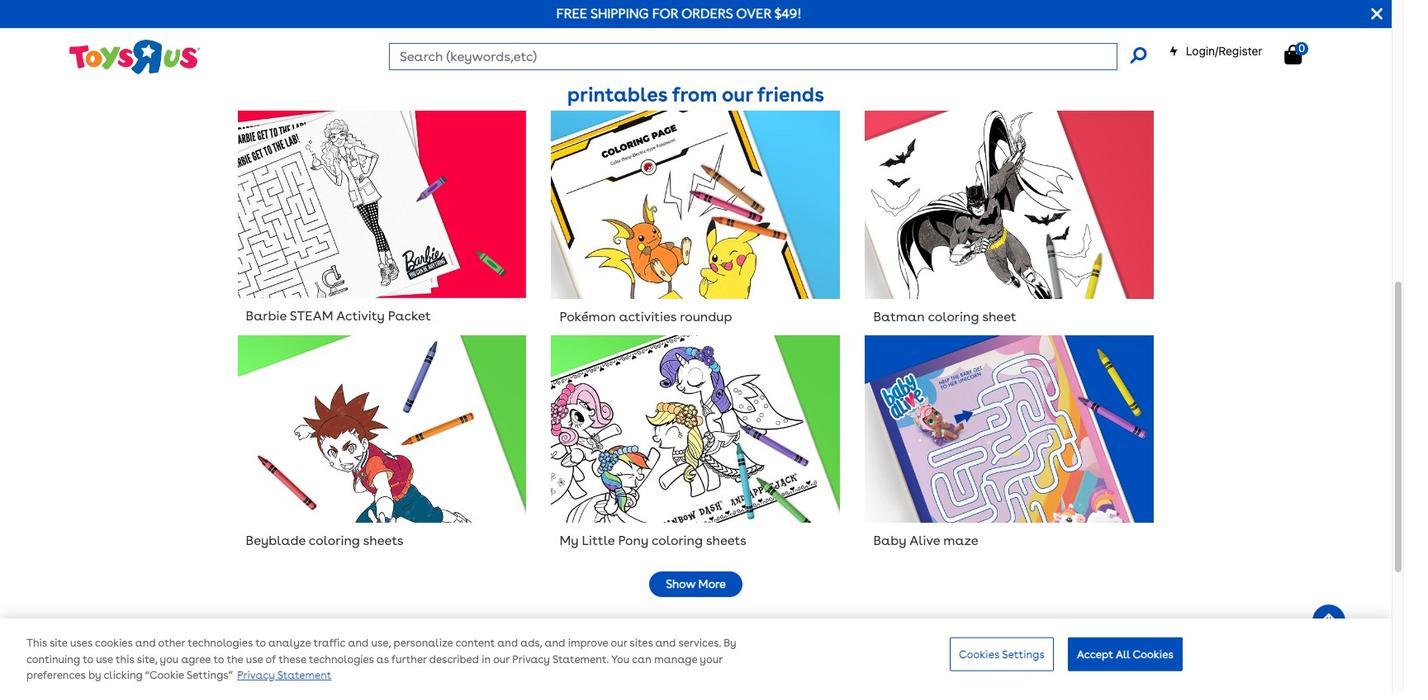 Task type: vqa. For each thing, say whether or not it's contained in the screenshot.
the about
yes



Task type: locate. For each thing, give the bounding box(es) containing it.
more up services.
[[699, 578, 726, 591]]

ho- up free shipping for orders over $49!
[[662, 0, 685, 2]]

None search field
[[389, 43, 1146, 70]]

baby alive maze link
[[865, 335, 1154, 559]]

use,
[[371, 637, 391, 650]]

customer
[[717, 639, 778, 654]]

2 sheets from the left
[[706, 533, 747, 549]]

by
[[88, 670, 101, 682]]

1 use from the left
[[96, 653, 113, 666]]

0 vertical spatial technologies
[[188, 637, 253, 650]]

friends
[[758, 82, 825, 106]]

1 horizontal spatial use
[[246, 653, 263, 666]]

1 horizontal spatial our
[[611, 637, 627, 650]]

described
[[429, 653, 479, 666]]

1 vertical spatial our
[[611, 637, 627, 650]]

more up printables from our friends
[[699, 51, 726, 64]]

ho- up the 'orders'
[[685, 0, 708, 2]]

settings
[[1002, 648, 1045, 660]]

more
[[699, 51, 726, 64], [699, 578, 726, 591]]

this
[[26, 637, 47, 650]]

privacy down of
[[237, 670, 275, 682]]

coloring
[[928, 309, 979, 324], [309, 533, 360, 549], [652, 533, 703, 549]]

alive
[[910, 533, 940, 549]]

and up manage at the bottom of the page
[[655, 637, 676, 650]]

cookies up us
[[959, 648, 1000, 660]]

crossword
[[761, 0, 825, 2]]

other
[[158, 637, 185, 650]]

free shipping for orders over $49!
[[556, 6, 802, 21]]

you
[[160, 653, 179, 666]]

0 vertical spatial our
[[722, 82, 753, 106]]

0 vertical spatial show
[[666, 51, 696, 64]]

and left use,
[[348, 637, 369, 650]]

our right in on the left bottom of the page
[[493, 653, 510, 666]]

maze
[[944, 533, 979, 549]]

your
[[700, 653, 723, 666]]

privacy down ads, in the bottom left of the page
[[512, 653, 550, 666]]

manage
[[654, 653, 697, 666]]

0 horizontal spatial privacy
[[237, 670, 275, 682]]

show down my little pony coloring sheets
[[666, 578, 696, 591]]

$49!
[[775, 6, 802, 21]]

0 horizontal spatial sheets
[[363, 533, 404, 549]]

1 ho- from the left
[[662, 0, 685, 2]]

0 vertical spatial show more button
[[649, 45, 742, 71]]

accept all cookies button
[[1068, 637, 1183, 672]]

1 horizontal spatial cookies
[[1133, 648, 1174, 660]]

further
[[392, 653, 427, 666]]

1 vertical spatial technologies
[[309, 653, 374, 666]]

show more button up services.
[[649, 572, 742, 597]]

customer service
[[717, 639, 827, 654]]

ads,
[[521, 637, 542, 650]]

blog card image
[[237, 111, 527, 299], [551, 111, 840, 299], [865, 111, 1154, 299], [237, 335, 527, 523], [551, 335, 840, 523], [865, 335, 1154, 523]]

show up from
[[666, 51, 696, 64]]

sheet
[[982, 309, 1017, 324]]

use left of
[[246, 653, 263, 666]]

0 vertical spatial more
[[699, 51, 726, 64]]

privacy inside this site uses cookies and other technologies to analyze traffic and use, personalize content and ads, and improve our sites and services. by continuing to use this site, you agree to the use of these technologies as further described in our privacy statement. you can manage your preferences by clicking "cookie settings"
[[512, 653, 550, 666]]

2 horizontal spatial coloring
[[928, 309, 979, 324]]

1 horizontal spatial sheets
[[706, 533, 747, 549]]

technologies
[[188, 637, 253, 650], [309, 653, 374, 666]]

2 ho- from the left
[[685, 0, 708, 2]]

ho-
[[662, 0, 685, 2], [685, 0, 708, 2]]

to up of
[[255, 637, 266, 650]]

show more
[[666, 51, 726, 64], [666, 578, 726, 591]]

analyze
[[268, 637, 311, 650]]

1 vertical spatial show more button
[[649, 572, 742, 597]]

show more up services.
[[666, 578, 726, 591]]

show
[[666, 51, 696, 64], [666, 578, 696, 591]]

and left ads, in the bottom left of the page
[[498, 637, 518, 650]]

2 horizontal spatial to
[[255, 637, 266, 650]]

our up you
[[611, 637, 627, 650]]

barbie steam activity packet
[[246, 308, 431, 324]]

accept all cookies
[[1077, 648, 1174, 660]]

1 horizontal spatial technologies
[[309, 653, 374, 666]]

0 vertical spatial show more
[[666, 51, 726, 64]]

1 cookies from the left
[[959, 648, 1000, 660]]

coloring right pony
[[652, 533, 703, 549]]

technologies down traffic
[[309, 653, 374, 666]]

0
[[1299, 42, 1305, 54]]

2 show more button from the top
[[649, 572, 742, 597]]

service
[[781, 639, 827, 654]]

blog card image for activity
[[237, 111, 527, 299]]

show more button
[[649, 45, 742, 71], [649, 572, 742, 597]]

statement
[[277, 670, 332, 682]]

these
[[279, 653, 306, 666]]

2 cookies from the left
[[1133, 648, 1174, 660]]

use down cookies
[[96, 653, 113, 666]]

2 vertical spatial our
[[493, 653, 510, 666]]

blog card image for sheet
[[865, 111, 1154, 299]]

our down enter keyword or item no. search box
[[722, 82, 753, 106]]

2 show more from the top
[[666, 578, 726, 591]]

our
[[722, 82, 753, 106], [611, 637, 627, 650], [493, 653, 510, 666]]

1 horizontal spatial privacy
[[512, 653, 550, 666]]

coloring right beyblade
[[309, 533, 360, 549]]

to left the
[[213, 653, 224, 666]]

cookies right all at right
[[1133, 648, 1174, 660]]

1 vertical spatial more
[[699, 578, 726, 591]]

my little pony coloring sheets link
[[551, 335, 840, 559]]

1 vertical spatial show more
[[666, 578, 726, 591]]

and right ads, in the bottom left of the page
[[545, 637, 565, 650]]

0 horizontal spatial use
[[96, 653, 113, 666]]

1 vertical spatial show
[[666, 578, 696, 591]]

technologies up the
[[188, 637, 253, 650]]

to down "uses"
[[83, 653, 93, 666]]

1 show more button from the top
[[649, 45, 742, 71]]

continuing
[[26, 653, 80, 666]]

coloring left sheet
[[928, 309, 979, 324]]

0 horizontal spatial coloring
[[309, 533, 360, 549]]

statement.
[[553, 653, 609, 666]]

show more button up printables from our friends
[[649, 45, 742, 71]]

use
[[96, 653, 113, 666], [246, 653, 263, 666]]

personalize
[[394, 637, 453, 650]]

my
[[560, 533, 579, 549]]

solve geoffrey's ho-ho-holiday crossword puzzle link
[[551, 0, 840, 33]]

1 horizontal spatial coloring
[[652, 533, 703, 549]]

by
[[724, 637, 736, 650]]

1 sheets from the left
[[363, 533, 404, 549]]

about us
[[944, 673, 993, 687]]

cookies settings
[[959, 648, 1045, 660]]

site
[[50, 637, 68, 650]]

little
[[582, 533, 615, 549]]

and up site,
[[135, 637, 156, 650]]

coloring for batman
[[928, 309, 979, 324]]

about
[[944, 673, 977, 687]]

shopping bag image
[[1285, 45, 1302, 64]]

2 show from the top
[[666, 578, 696, 591]]

cookies
[[959, 648, 1000, 660], [1133, 648, 1174, 660]]

pony
[[618, 533, 649, 549]]

1 more from the top
[[699, 51, 726, 64]]

1 horizontal spatial to
[[213, 653, 224, 666]]

shipping
[[591, 6, 649, 21]]

0 vertical spatial privacy
[[512, 653, 550, 666]]

cookies inside button
[[959, 648, 1000, 660]]

show more up printables from our friends
[[666, 51, 726, 64]]

0 horizontal spatial cookies
[[959, 648, 1000, 660]]

barbie steam activity packet link
[[237, 111, 527, 335]]

1 show from the top
[[666, 51, 696, 64]]

privacy
[[512, 653, 550, 666], [237, 670, 275, 682]]



Task type: describe. For each thing, give the bounding box(es) containing it.
2 horizontal spatial our
[[722, 82, 753, 106]]

holiday
[[708, 0, 758, 2]]

privacy statement
[[237, 670, 332, 682]]

you
[[611, 653, 630, 666]]

0 horizontal spatial technologies
[[188, 637, 253, 650]]

pokémon
[[560, 309, 616, 325]]

steam
[[290, 308, 333, 324]]

baby
[[874, 533, 907, 549]]

1 vertical spatial privacy
[[237, 670, 275, 682]]

activity
[[336, 308, 385, 324]]

barbie
[[246, 308, 287, 324]]

preferences
[[26, 670, 86, 682]]

4 and from the left
[[545, 637, 565, 650]]

toys r us image
[[68, 38, 200, 76]]

activities
[[619, 309, 677, 325]]

0 horizontal spatial to
[[83, 653, 93, 666]]

content
[[456, 637, 495, 650]]

improve
[[568, 637, 608, 650]]

cookies
[[95, 637, 133, 650]]

printables from our friends
[[567, 82, 825, 106]]

about
[[952, 639, 991, 654]]

sites
[[630, 637, 653, 650]]

can
[[632, 653, 652, 666]]

batman coloring sheet link
[[865, 111, 1154, 335]]

over
[[736, 6, 771, 21]]

pokémon activities roundup link
[[551, 111, 840, 335]]

traffic
[[313, 637, 346, 650]]

pokémon activities roundup
[[560, 309, 732, 325]]

orders
[[681, 6, 733, 21]]

1 and from the left
[[135, 637, 156, 650]]

1 show more from the top
[[666, 51, 726, 64]]

coloring for beyblade
[[309, 533, 360, 549]]

this site uses cookies and other technologies to analyze traffic and use, personalize content and ads, and improve our sites and services. by continuing to use this site, you agree to the use of these technologies as further described in our privacy statement. you can manage your preferences by clicking "cookie settings"
[[26, 637, 736, 682]]

beyblade
[[246, 533, 306, 549]]

printables
[[567, 82, 668, 106]]

solve
[[560, 0, 593, 2]]

puzzle
[[560, 6, 601, 22]]

accept
[[1077, 648, 1113, 660]]

this
[[116, 653, 134, 666]]

geoffrey's
[[596, 0, 659, 2]]

roundup
[[680, 309, 732, 325]]

all
[[1116, 648, 1130, 660]]

site,
[[137, 653, 157, 666]]

2 more from the top
[[699, 578, 726, 591]]

batman coloring sheet
[[874, 309, 1017, 324]]

as
[[376, 653, 389, 666]]

beyblade coloring sheets link
[[237, 335, 527, 559]]

login/register
[[1186, 44, 1263, 58]]

privacy statement link
[[237, 670, 332, 682]]

free shipping for orders over $49! link
[[556, 6, 802, 21]]

5 and from the left
[[655, 637, 676, 650]]

my little pony coloring sheets
[[560, 533, 747, 549]]

blog card image for pony
[[551, 335, 840, 523]]

clicking
[[104, 670, 143, 682]]

for
[[652, 6, 678, 21]]

us
[[980, 673, 993, 687]]

baby alive maze
[[874, 533, 979, 549]]

in
[[482, 653, 491, 666]]

cookies settings button
[[950, 637, 1054, 672]]

from
[[672, 82, 717, 106]]

uses
[[70, 637, 93, 650]]

3 and from the left
[[498, 637, 518, 650]]

blog card image for roundup
[[551, 111, 840, 299]]

2 use from the left
[[246, 653, 263, 666]]

packet
[[388, 308, 431, 324]]

2 and from the left
[[348, 637, 369, 650]]

cookies inside button
[[1133, 648, 1174, 660]]

blog card image for sheets
[[237, 335, 527, 523]]

"cookie
[[145, 670, 184, 682]]

free
[[556, 6, 587, 21]]

of
[[266, 653, 276, 666]]

services.
[[679, 637, 721, 650]]

0 link
[[1285, 42, 1319, 65]]

the
[[227, 653, 243, 666]]

0 horizontal spatial our
[[493, 653, 510, 666]]

blog card image for maze
[[865, 335, 1154, 523]]

solve geoffrey's ho-ho-holiday crossword puzzle
[[560, 0, 825, 22]]

settings"
[[187, 670, 233, 682]]

close button image
[[1371, 5, 1383, 23]]

login/register button
[[1169, 43, 1263, 59]]

Enter Keyword or Item No. search field
[[389, 43, 1117, 70]]

batman
[[874, 309, 925, 324]]

beyblade coloring sheets
[[246, 533, 404, 549]]



